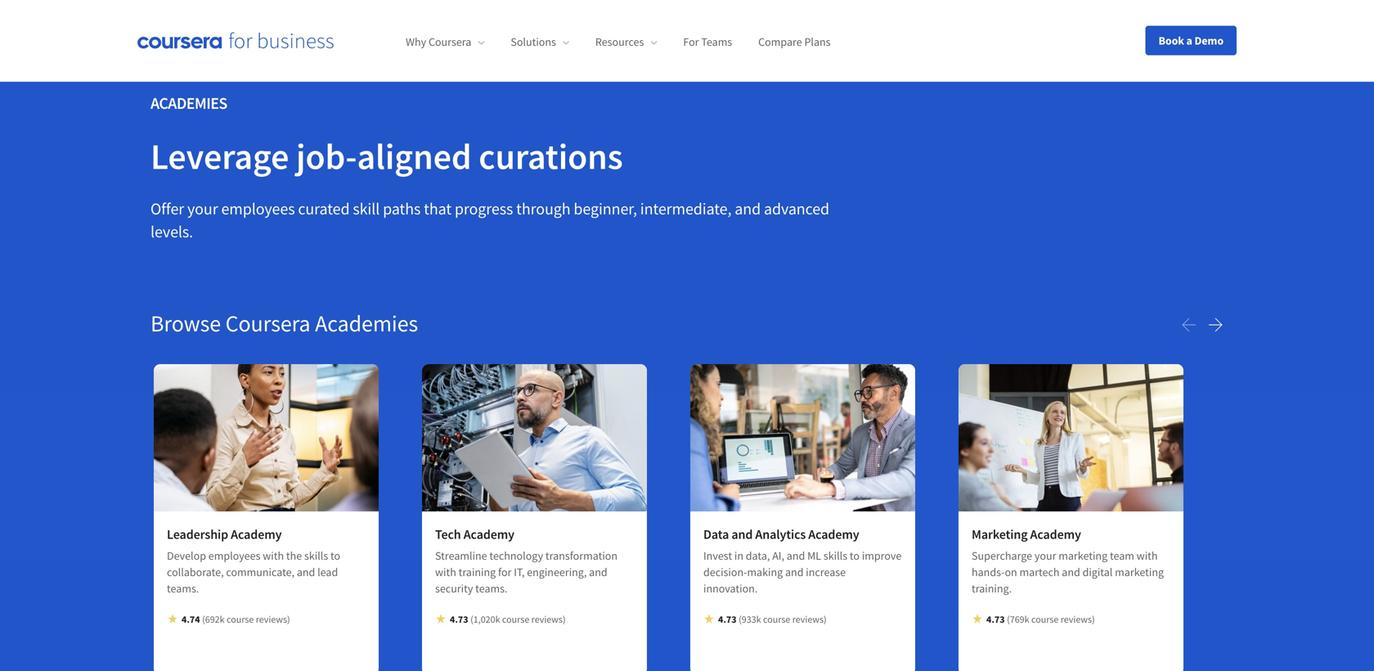 Task type: describe. For each thing, give the bounding box(es) containing it.
leverage job-aligned curations
[[151, 133, 623, 179]]

paths
[[383, 198, 421, 219]]

data,
[[746, 548, 770, 563]]

( for streamline
[[471, 613, 474, 625]]

supercharge
[[972, 548, 1033, 563]]

offer your employees curated skill paths that progress through beginner, intermediate, and advanced levels.
[[151, 198, 830, 242]]

solutions
[[511, 35, 556, 49]]

it professional holding tablet inspecting technical equipment image
[[422, 364, 647, 511]]

lead
[[318, 564, 338, 579]]

skills inside data and analytics academy invest in data, ai, and ml skills to improve decision-making and increase innovation.
[[824, 548, 848, 563]]

with inside tech academy streamline technology transformation with training for it, engineering, and security teams.
[[435, 564, 457, 579]]

it,
[[514, 564, 525, 579]]

and inside tech academy streamline technology transformation with training for it, engineering, and security teams.
[[589, 564, 608, 579]]

1,020k
[[474, 613, 500, 625]]

) for employees
[[287, 613, 290, 625]]

coursera for browse
[[226, 309, 311, 337]]

to inside leadership academy develop employees with the skills to collaborate, communicate, and lead teams.
[[331, 548, 341, 563]]

4.73 for supercharge
[[987, 613, 1005, 625]]

two individuals discussing graphs shown on laptop screen image
[[691, 364, 916, 511]]

course for academy
[[763, 613, 791, 625]]

reviews for academy
[[793, 613, 824, 625]]

coursera for why
[[429, 35, 472, 49]]

that
[[424, 198, 452, 219]]

data
[[704, 526, 729, 542]]

plans
[[805, 35, 831, 49]]

engineering,
[[527, 564, 587, 579]]

for
[[498, 564, 512, 579]]

browse
[[151, 309, 221, 337]]

on
[[1005, 564, 1018, 579]]

692k
[[205, 613, 225, 625]]

to inside data and analytics academy invest in data, ai, and ml skills to improve decision-making and increase innovation.
[[850, 548, 860, 563]]

0 vertical spatial academies
[[151, 93, 227, 113]]

hands-
[[972, 564, 1005, 579]]

resources link
[[596, 35, 657, 49]]

reviews for employees
[[256, 613, 287, 625]]

marketing academy supercharge your marketing team with hands-on martech and digital marketing training.
[[972, 526, 1165, 596]]

improve
[[862, 548, 902, 563]]

coursera for business image
[[137, 32, 334, 49]]

training.
[[972, 581, 1012, 596]]

increase
[[806, 564, 846, 579]]

transformation
[[546, 548, 618, 563]]

leadership
[[167, 526, 228, 542]]

invest
[[704, 548, 732, 563]]

4.73 ( 933k course reviews )
[[719, 613, 827, 625]]

leadership academy develop employees with the skills to collaborate, communicate, and lead teams.
[[167, 526, 341, 596]]

your inside offer your employees curated skill paths that progress through beginner, intermediate, and advanced levels.
[[187, 198, 218, 219]]

933k
[[742, 613, 762, 625]]

academy inside data and analytics academy invest in data, ai, and ml skills to improve decision-making and increase innovation.
[[809, 526, 860, 542]]

4.73 for streamline
[[450, 613, 469, 625]]

why coursera link
[[406, 35, 485, 49]]

why coursera
[[406, 35, 472, 49]]

employees inside offer your employees curated skill paths that progress through beginner, intermediate, and advanced levels.
[[221, 198, 295, 219]]

and right ai,
[[787, 548, 805, 563]]

demo
[[1195, 33, 1224, 48]]

analytics
[[756, 526, 806, 542]]

academy for leadership academy
[[231, 526, 282, 542]]

with inside leadership academy develop employees with the skills to collaborate, communicate, and lead teams.
[[263, 548, 284, 563]]

4.73 ( 769k course reviews )
[[987, 613, 1095, 625]]

and inside marketing academy supercharge your marketing team with hands-on martech and digital marketing training.
[[1062, 564, 1081, 579]]

training
[[459, 564, 496, 579]]

leverage
[[151, 133, 289, 179]]

4.73 for analytics
[[719, 613, 737, 625]]

data and analytics academy invest in data, ai, and ml skills to improve decision-making and increase innovation.
[[704, 526, 902, 596]]

academy for marketing academy
[[1031, 526, 1082, 542]]

offer
[[151, 198, 184, 219]]

innovation.
[[704, 581, 758, 596]]

digital
[[1083, 564, 1113, 579]]

( for supercharge
[[1007, 613, 1010, 625]]

making
[[748, 564, 783, 579]]

teams. for leadership academy
[[167, 581, 199, 596]]

security
[[435, 581, 473, 596]]

teams
[[702, 35, 733, 49]]

4.73 ( 1,020k course reviews )
[[450, 613, 566, 625]]

0 horizontal spatial marketing
[[1059, 548, 1108, 563]]

ml
[[808, 548, 822, 563]]



Task type: vqa. For each thing, say whether or not it's contained in the screenshot.
experience
no



Task type: locate. For each thing, give the bounding box(es) containing it.
0 vertical spatial coursera
[[429, 35, 472, 49]]

1 teams. from the left
[[167, 581, 199, 596]]

reviews
[[256, 613, 287, 625], [532, 613, 563, 625], [793, 613, 824, 625], [1061, 613, 1092, 625]]

) down increase
[[824, 613, 827, 625]]

3 4.73 from the left
[[987, 613, 1005, 625]]

2 ) from the left
[[563, 613, 566, 625]]

academy inside marketing academy supercharge your marketing team with hands-on martech and digital marketing training.
[[1031, 526, 1082, 542]]

2 academy from the left
[[464, 526, 515, 542]]

and up in
[[732, 526, 753, 542]]

skill
[[353, 198, 380, 219]]

skills inside leadership academy develop employees with the skills to collaborate, communicate, and lead teams.
[[304, 548, 328, 563]]

your inside marketing academy supercharge your marketing team with hands-on martech and digital marketing training.
[[1035, 548, 1057, 563]]

with right the team
[[1137, 548, 1158, 563]]

2 teams. from the left
[[476, 581, 508, 596]]

1 horizontal spatial to
[[850, 548, 860, 563]]

with
[[263, 548, 284, 563], [1137, 548, 1158, 563], [435, 564, 457, 579]]

marketing down the team
[[1116, 564, 1165, 579]]

0 vertical spatial your
[[187, 198, 218, 219]]

academies
[[151, 93, 227, 113], [315, 309, 418, 337]]

2 horizontal spatial 4.73
[[987, 613, 1005, 625]]

academy inside tech academy streamline technology transformation with training for it, engineering, and security teams.
[[464, 526, 515, 542]]

0 horizontal spatial skills
[[304, 548, 328, 563]]

( down training.
[[1007, 613, 1010, 625]]

3 reviews from the left
[[793, 613, 824, 625]]

beginner,
[[574, 198, 637, 219]]

1 vertical spatial coursera
[[226, 309, 311, 337]]

marketing
[[1059, 548, 1108, 563], [1116, 564, 1165, 579]]

0 horizontal spatial coursera
[[226, 309, 311, 337]]

browse coursera academies
[[151, 309, 418, 337]]

1 vertical spatial marketing
[[1116, 564, 1165, 579]]

4.73
[[450, 613, 469, 625], [719, 613, 737, 625], [987, 613, 1005, 625]]

for teams
[[684, 35, 733, 49]]

1 horizontal spatial marketing
[[1116, 564, 1165, 579]]

academy for tech academy
[[464, 526, 515, 542]]

book a demo button
[[1146, 26, 1237, 55]]

teams. down "collaborate,"
[[167, 581, 199, 596]]

769k
[[1010, 613, 1030, 625]]

your up the martech
[[1035, 548, 1057, 563]]

1 horizontal spatial teams.
[[476, 581, 508, 596]]

1 skills from the left
[[304, 548, 328, 563]]

martech
[[1020, 564, 1060, 579]]

academy up the martech
[[1031, 526, 1082, 542]]

technology
[[490, 548, 543, 563]]

4 ( from the left
[[1007, 613, 1010, 625]]

3 academy from the left
[[809, 526, 860, 542]]

and
[[735, 198, 761, 219], [732, 526, 753, 542], [787, 548, 805, 563], [297, 564, 315, 579], [589, 564, 608, 579], [786, 564, 804, 579], [1062, 564, 1081, 579]]

( for analytics
[[739, 613, 742, 625]]

1 4.73 from the left
[[450, 613, 469, 625]]

1 horizontal spatial with
[[435, 564, 457, 579]]

to
[[331, 548, 341, 563], [850, 548, 860, 563]]

1 ( from the left
[[202, 613, 205, 625]]

levels.
[[151, 221, 193, 242]]

curated
[[298, 198, 350, 219]]

book a demo
[[1159, 33, 1224, 48]]

with up security
[[435, 564, 457, 579]]

for teams link
[[684, 35, 733, 49]]

1 horizontal spatial skills
[[824, 548, 848, 563]]

marketing up 'digital'
[[1059, 548, 1108, 563]]

to left the improve
[[850, 548, 860, 563]]

4 reviews from the left
[[1061, 613, 1092, 625]]

course right 692k
[[227, 613, 254, 625]]

teams. inside tech academy streamline technology transformation with training for it, engineering, and security teams.
[[476, 581, 508, 596]]

( down security
[[471, 613, 474, 625]]

1 horizontal spatial coursera
[[429, 35, 472, 49]]

4 course from the left
[[1032, 613, 1059, 625]]

tech
[[435, 526, 461, 542]]

0 vertical spatial marketing
[[1059, 548, 1108, 563]]

course for employees
[[227, 613, 254, 625]]

1 vertical spatial employees
[[208, 548, 261, 563]]

employees inside leadership academy develop employees with the skills to collaborate, communicate, and lead teams.
[[208, 548, 261, 563]]

decision-
[[704, 564, 748, 579]]

2 course from the left
[[502, 613, 530, 625]]

) for academy
[[824, 613, 827, 625]]

1 reviews from the left
[[256, 613, 287, 625]]

4.74
[[182, 613, 200, 625]]

2 to from the left
[[850, 548, 860, 563]]

0 horizontal spatial 4.73
[[450, 613, 469, 625]]

skills
[[304, 548, 328, 563], [824, 548, 848, 563]]

employees up communicate,
[[208, 548, 261, 563]]

and down "transformation"
[[589, 564, 608, 579]]

course right 1,020k
[[502, 613, 530, 625]]

and inside leadership academy develop employees with the skills to collaborate, communicate, and lead teams.
[[297, 564, 315, 579]]

communicate,
[[226, 564, 295, 579]]

marketing
[[972, 526, 1028, 542]]

1 horizontal spatial academies
[[315, 309, 418, 337]]

compare
[[759, 35, 803, 49]]

3 course from the left
[[763, 613, 791, 625]]

2 4.73 from the left
[[719, 613, 737, 625]]

streamline
[[435, 548, 487, 563]]

curations
[[479, 133, 623, 179]]

a
[[1187, 33, 1193, 48]]

3 ( from the left
[[739, 613, 742, 625]]

1 horizontal spatial your
[[1035, 548, 1057, 563]]

4.74 ( 692k course reviews )
[[182, 613, 290, 625]]

2 horizontal spatial with
[[1137, 548, 1158, 563]]

2 ( from the left
[[471, 613, 474, 625]]

teams.
[[167, 581, 199, 596], [476, 581, 508, 596]]

team leader speaking to a group of people image
[[154, 364, 379, 511]]

0 vertical spatial employees
[[221, 198, 295, 219]]

) for your
[[1092, 613, 1095, 625]]

why
[[406, 35, 426, 49]]

course right 769k
[[1032, 613, 1059, 625]]

0 horizontal spatial academies
[[151, 93, 227, 113]]

and right making
[[786, 564, 804, 579]]

the
[[286, 548, 302, 563]]

employees
[[221, 198, 295, 219], [208, 548, 261, 563]]

4 ) from the left
[[1092, 613, 1095, 625]]

reviews down increase
[[793, 613, 824, 625]]

reviews down engineering,
[[532, 613, 563, 625]]

( down innovation.
[[739, 613, 742, 625]]

( for develop
[[202, 613, 205, 625]]

teams. inside leadership academy develop employees with the skills to collaborate, communicate, and lead teams.
[[167, 581, 199, 596]]

progress
[[455, 198, 513, 219]]

3 ) from the left
[[824, 613, 827, 625]]

reviews down communicate,
[[256, 613, 287, 625]]

your right offer
[[187, 198, 218, 219]]

0 horizontal spatial teams.
[[167, 581, 199, 596]]

1 academy from the left
[[231, 526, 282, 542]]

team
[[1110, 548, 1135, 563]]

) down 'digital'
[[1092, 613, 1095, 625]]

reviews for technology
[[532, 613, 563, 625]]

aligned
[[357, 133, 472, 179]]

with left the
[[263, 548, 284, 563]]

) down communicate,
[[287, 613, 290, 625]]

tech academy streamline technology transformation with training for it, engineering, and security teams.
[[435, 526, 618, 596]]

in
[[735, 548, 744, 563]]

and left advanced
[[735, 198, 761, 219]]

academy up ml
[[809, 526, 860, 542]]

2 reviews from the left
[[532, 613, 563, 625]]

4.73 left 1,020k
[[450, 613, 469, 625]]

and left 'digital'
[[1062, 564, 1081, 579]]

teams. down 'for'
[[476, 581, 508, 596]]

academy
[[231, 526, 282, 542], [464, 526, 515, 542], [809, 526, 860, 542], [1031, 526, 1082, 542]]

advanced
[[764, 198, 830, 219]]

with inside marketing academy supercharge your marketing team with hands-on martech and digital marketing training.
[[1137, 548, 1158, 563]]

( right the 4.74
[[202, 613, 205, 625]]

skills up lead on the left of page
[[304, 548, 328, 563]]

4.73 left 933k
[[719, 613, 737, 625]]

academy up technology
[[464, 526, 515, 542]]

1 vertical spatial academies
[[315, 309, 418, 337]]

ai,
[[773, 548, 785, 563]]

1 horizontal spatial 4.73
[[719, 613, 737, 625]]

solutions link
[[511, 35, 569, 49]]

for
[[684, 35, 699, 49]]

course right 933k
[[763, 613, 791, 625]]

intermediate,
[[641, 198, 732, 219]]

1 vertical spatial your
[[1035, 548, 1057, 563]]

academy up communicate,
[[231, 526, 282, 542]]

1 course from the left
[[227, 613, 254, 625]]

develop
[[167, 548, 206, 563]]

0 horizontal spatial your
[[187, 198, 218, 219]]

academy inside leadership academy develop employees with the skills to collaborate, communicate, and lead teams.
[[231, 526, 282, 542]]

1 to from the left
[[331, 548, 341, 563]]

0 horizontal spatial to
[[331, 548, 341, 563]]

(
[[202, 613, 205, 625], [471, 613, 474, 625], [739, 613, 742, 625], [1007, 613, 1010, 625]]

) down engineering,
[[563, 613, 566, 625]]

course
[[227, 613, 254, 625], [502, 613, 530, 625], [763, 613, 791, 625], [1032, 613, 1059, 625]]

0 horizontal spatial with
[[263, 548, 284, 563]]

4.73 left 769k
[[987, 613, 1005, 625]]

and down the
[[297, 564, 315, 579]]

through
[[516, 198, 571, 219]]

reviews down 'digital'
[[1061, 613, 1092, 625]]

job-
[[296, 133, 357, 179]]

1 ) from the left
[[287, 613, 290, 625]]

skills up increase
[[824, 548, 848, 563]]

reviews for your
[[1061, 613, 1092, 625]]

4 academy from the left
[[1031, 526, 1082, 542]]

) for technology
[[563, 613, 566, 625]]

marketing professional in front of whiteboard brainstorming with team image
[[959, 364, 1184, 511]]

compare plans link
[[759, 35, 831, 49]]

book
[[1159, 33, 1185, 48]]

collaborate,
[[167, 564, 224, 579]]

to up lead on the left of page
[[331, 548, 341, 563]]

employees down leverage
[[221, 198, 295, 219]]

your
[[187, 198, 218, 219], [1035, 548, 1057, 563]]

coursera
[[429, 35, 472, 49], [226, 309, 311, 337]]

2 skills from the left
[[824, 548, 848, 563]]

teams. for tech academy
[[476, 581, 508, 596]]

and inside offer your employees curated skill paths that progress through beginner, intermediate, and advanced levels.
[[735, 198, 761, 219]]

resources
[[596, 35, 644, 49]]

course for technology
[[502, 613, 530, 625]]

course for your
[[1032, 613, 1059, 625]]

compare plans
[[759, 35, 831, 49]]



